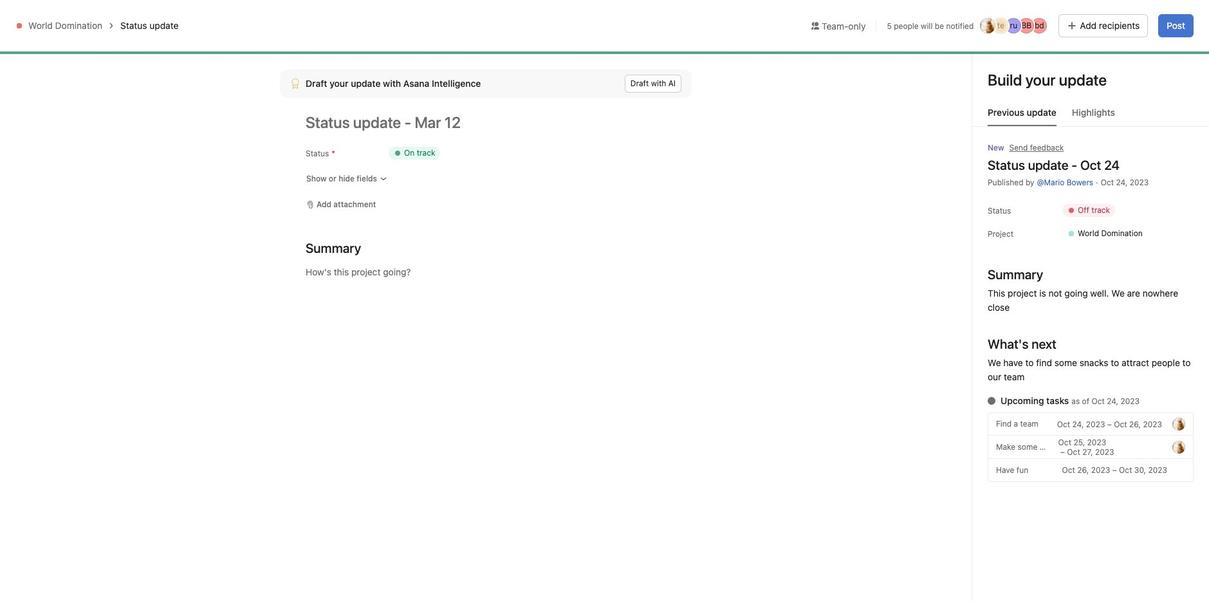 Task type: describe. For each thing, give the bounding box(es) containing it.
Title of update text field
[[306, 108, 692, 136]]



Task type: vqa. For each thing, say whether or not it's contained in the screenshot.
The Bug icon
yes



Task type: locate. For each thing, give the bounding box(es) containing it.
hide sidebar image
[[17, 10, 27, 21]]

Section title text field
[[306, 239, 361, 257]]

tab list
[[973, 106, 1210, 127]]

bug image
[[178, 47, 193, 62]]

remove from starred image
[[339, 42, 349, 52]]



